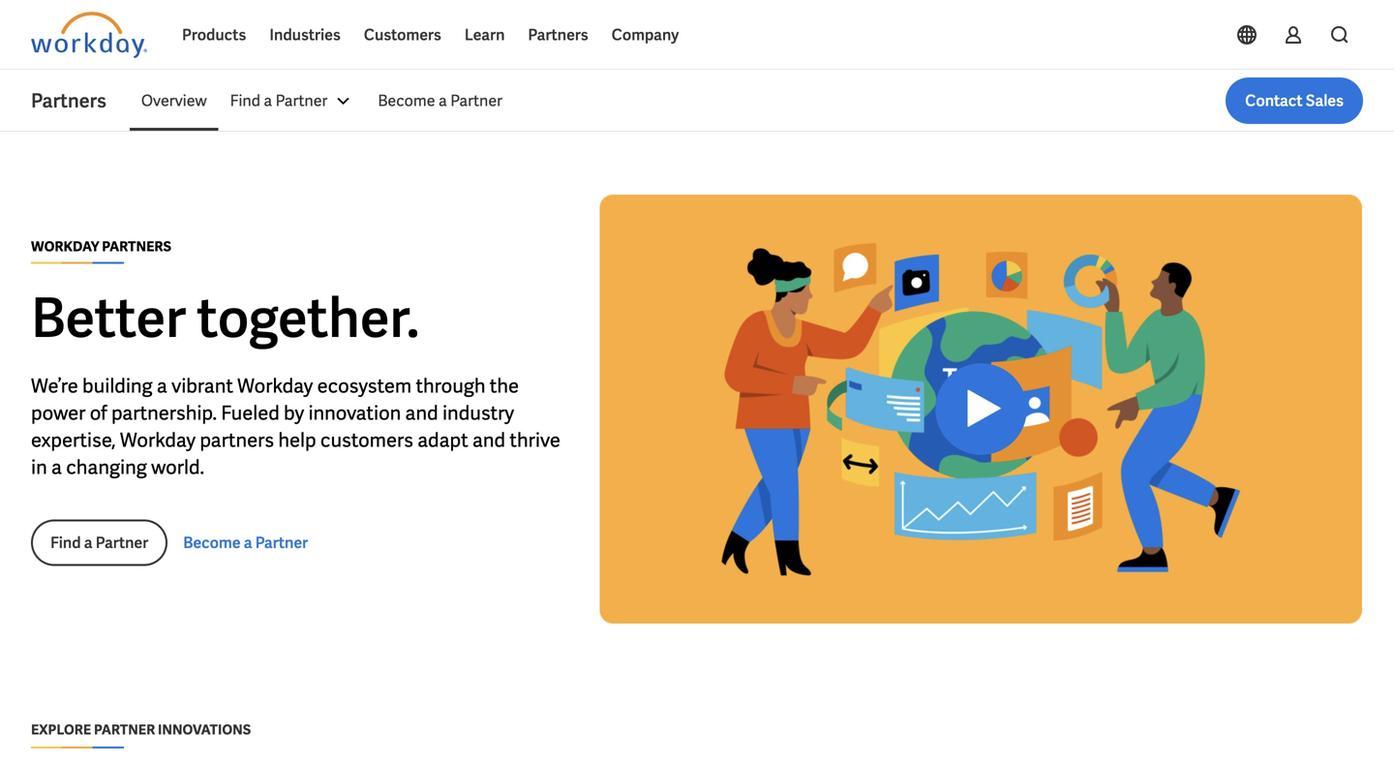 Task type: describe. For each thing, give the bounding box(es) containing it.
explore partner innovations
[[31, 721, 251, 738]]

innovations
[[158, 721, 251, 738]]

partner for the rightmost become a partner link
[[451, 91, 503, 111]]

in
[[31, 455, 47, 480]]

company
[[612, 25, 679, 45]]

go to the homepage image
[[31, 12, 147, 58]]

world.
[[151, 455, 204, 480]]

products
[[182, 25, 246, 45]]

partner for find a partner link
[[96, 533, 148, 553]]

industry
[[443, 400, 514, 426]]

better together.
[[31, 283, 420, 353]]

1 horizontal spatial become a partner link
[[366, 77, 514, 124]]

expertise,
[[31, 428, 116, 453]]

0 vertical spatial and
[[405, 400, 438, 426]]

overview
[[141, 91, 207, 111]]

partners link
[[31, 87, 130, 114]]

find for find a partner link
[[50, 533, 81, 553]]

industries
[[270, 25, 341, 45]]

play video image
[[960, 384, 1011, 435]]

products button
[[170, 12, 258, 58]]

we're building a vibrant workday ecosystem through the power of partnership. fueled by innovation and industry expertise, workday partners help customers adapt and thrive in a changing world.
[[31, 373, 561, 480]]

customers button
[[352, 12, 453, 58]]

find a partner for find a partner popup button
[[230, 91, 328, 111]]

contact sales link
[[1226, 77, 1364, 124]]

partner for find a partner popup button
[[276, 91, 328, 111]]

ecosystem
[[317, 373, 412, 398]]

learn button
[[453, 12, 517, 58]]

find for find a partner popup button
[[230, 91, 261, 111]]

partnership.
[[111, 400, 217, 426]]

better
[[31, 283, 186, 353]]

menu containing overview
[[130, 77, 514, 124]]

industries button
[[258, 12, 352, 58]]

building
[[82, 373, 153, 398]]

partners button
[[517, 12, 600, 58]]

workday
[[31, 238, 99, 255]]

vibrant
[[172, 373, 233, 398]]

become for leftmost become a partner link
[[183, 533, 241, 553]]

a for find a partner popup button
[[264, 91, 272, 111]]



Task type: vqa. For each thing, say whether or not it's contained in the screenshot.
'Partner' corresponding to Find a Partner "dropdown button"
yes



Task type: locate. For each thing, give the bounding box(es) containing it.
0 horizontal spatial workday
[[120, 428, 196, 453]]

find a partner button
[[219, 77, 366, 124]]

become down customers dropdown button
[[378, 91, 435, 111]]

1 horizontal spatial become
[[378, 91, 435, 111]]

a inside popup button
[[264, 91, 272, 111]]

1 vertical spatial become a partner
[[183, 533, 308, 553]]

find a partner
[[230, 91, 328, 111], [50, 533, 148, 553]]

help
[[278, 428, 316, 453]]

1 horizontal spatial partners
[[528, 25, 589, 45]]

menu
[[130, 77, 514, 124]]

partners
[[528, 25, 589, 45], [31, 88, 106, 113]]

customers
[[320, 428, 413, 453]]

adapt
[[418, 428, 468, 453]]

list
[[130, 77, 1364, 124]]

workday partners
[[31, 238, 171, 255]]

workday
[[237, 373, 313, 398], [120, 428, 196, 453]]

list containing overview
[[130, 77, 1364, 124]]

and up adapt
[[405, 400, 438, 426]]

1 vertical spatial and
[[473, 428, 506, 453]]

0 vertical spatial find
[[230, 91, 261, 111]]

partners right learn dropdown button
[[528, 25, 589, 45]]

partners for partners dropdown button
[[528, 25, 589, 45]]

and
[[405, 400, 438, 426], [473, 428, 506, 453]]

0 vertical spatial find a partner
[[230, 91, 328, 111]]

0 horizontal spatial find
[[50, 533, 81, 553]]

a
[[264, 91, 272, 111], [439, 91, 447, 111], [157, 373, 167, 398], [51, 455, 62, 480], [84, 533, 93, 553], [244, 533, 252, 553]]

workday up 'by'
[[237, 373, 313, 398]]

0 horizontal spatial and
[[405, 400, 438, 426]]

1 vertical spatial become a partner link
[[183, 531, 308, 554]]

0 vertical spatial become a partner
[[378, 91, 503, 111]]

1 vertical spatial workday
[[120, 428, 196, 453]]

1 horizontal spatial workday
[[237, 373, 313, 398]]

changing
[[66, 455, 147, 480]]

1 vertical spatial find a partner
[[50, 533, 148, 553]]

thrive
[[510, 428, 561, 453]]

become a partner inside menu
[[378, 91, 503, 111]]

partner
[[276, 91, 328, 111], [451, 91, 503, 111], [96, 533, 148, 553], [255, 533, 308, 553]]

become for the rightmost become a partner link
[[378, 91, 435, 111]]

partners
[[102, 238, 171, 255]]

1 horizontal spatial become a partner
[[378, 91, 503, 111]]

0 vertical spatial become
[[378, 91, 435, 111]]

overview link
[[130, 77, 219, 124]]

become a partner for leftmost become a partner link
[[183, 533, 308, 553]]

become down world.
[[183, 533, 241, 553]]

0 vertical spatial become a partner link
[[366, 77, 514, 124]]

a for leftmost become a partner link
[[244, 533, 252, 553]]

partner inside popup button
[[276, 91, 328, 111]]

and down industry
[[473, 428, 506, 453]]

partners down go to the homepage image
[[31, 88, 106, 113]]

1 horizontal spatial find
[[230, 91, 261, 111]]

become inside menu
[[378, 91, 435, 111]]

contact
[[1246, 91, 1303, 111]]

partner for leftmost become a partner link
[[255, 533, 308, 553]]

become a partner
[[378, 91, 503, 111], [183, 533, 308, 553]]

customers
[[364, 25, 442, 45]]

1 vertical spatial become
[[183, 533, 241, 553]]

1 vertical spatial partners
[[31, 88, 106, 113]]

we're
[[31, 373, 78, 398]]

explore
[[31, 721, 91, 738]]

0 horizontal spatial partners
[[31, 88, 106, 113]]

through
[[416, 373, 486, 398]]

0 horizontal spatial find a partner
[[50, 533, 148, 553]]

find right overview link
[[230, 91, 261, 111]]

find a partner down industries dropdown button
[[230, 91, 328, 111]]

fueled
[[221, 400, 280, 426]]

together.
[[197, 283, 420, 353]]

learn
[[465, 25, 505, 45]]

partners for partners link
[[31, 88, 106, 113]]

0 horizontal spatial become a partner
[[183, 533, 308, 553]]

a for the rightmost become a partner link
[[439, 91, 447, 111]]

a for find a partner link
[[84, 533, 93, 553]]

0 horizontal spatial become
[[183, 533, 241, 553]]

find a partner inside popup button
[[230, 91, 328, 111]]

find a partner for find a partner link
[[50, 533, 148, 553]]

of
[[90, 400, 107, 426]]

become
[[378, 91, 435, 111], [183, 533, 241, 553]]

power
[[31, 400, 86, 426]]

sales
[[1306, 91, 1344, 111]]

partners inside dropdown button
[[528, 25, 589, 45]]

1 vertical spatial find
[[50, 533, 81, 553]]

0 vertical spatial partners
[[528, 25, 589, 45]]

0 horizontal spatial become a partner link
[[183, 531, 308, 554]]

the
[[490, 373, 519, 398]]

become a partner link
[[366, 77, 514, 124], [183, 531, 308, 554]]

find
[[230, 91, 261, 111], [50, 533, 81, 553]]

find down changing
[[50, 533, 81, 553]]

find a partner link
[[31, 520, 168, 566]]

workday down partnership.
[[120, 428, 196, 453]]

find a partner down changing
[[50, 533, 148, 553]]

find inside popup button
[[230, 91, 261, 111]]

contact sales
[[1246, 91, 1344, 111]]

1 horizontal spatial find a partner
[[230, 91, 328, 111]]

0 vertical spatial workday
[[237, 373, 313, 398]]

innovation
[[308, 400, 401, 426]]

become a partner for the rightmost become a partner link
[[378, 91, 503, 111]]

partners
[[200, 428, 274, 453]]

company button
[[600, 12, 691, 58]]

by
[[284, 400, 304, 426]]

partner
[[94, 721, 155, 738]]

1 horizontal spatial and
[[473, 428, 506, 453]]



